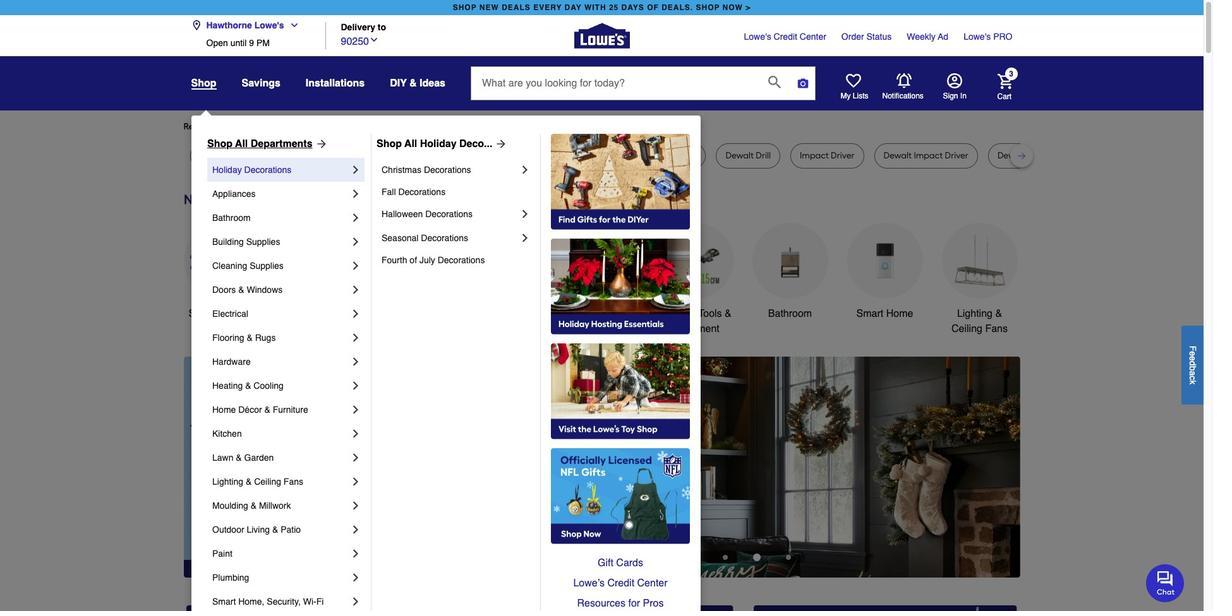 Task type: describe. For each thing, give the bounding box(es) containing it.
drill for dewalt drill bit set
[[1028, 150, 1043, 161]]

moulding
[[212, 501, 248, 511]]

3
[[1010, 70, 1014, 79]]

of
[[410, 255, 417, 265]]

chevron right image for christmas decorations
[[519, 164, 532, 176]]

chevron right image for flooring & rugs
[[350, 332, 362, 345]]

hardware link
[[212, 350, 350, 374]]

dewalt drill bit
[[332, 150, 390, 161]]

dewalt drill
[[726, 150, 771, 161]]

shop button
[[191, 77, 216, 90]]

up to 35 percent off select small appliances. image
[[470, 606, 734, 612]]

lowe's home improvement notification center image
[[897, 73, 912, 88]]

millwork
[[259, 501, 291, 511]]

>
[[746, 3, 751, 12]]

chevron right image for electrical
[[350, 308, 362, 320]]

shop all deals
[[189, 308, 254, 320]]

in
[[961, 92, 967, 101]]

cleaning supplies link
[[212, 254, 350, 278]]

hawthorne lowe's
[[206, 20, 284, 30]]

my lists
[[841, 92, 869, 101]]

2 drill from the left
[[600, 150, 615, 161]]

installations
[[306, 78, 365, 89]]

recommended
[[184, 121, 244, 132]]

electrical
[[212, 309, 248, 319]]

drill for dewalt drill
[[756, 150, 771, 161]]

lowe's home improvement cart image
[[998, 74, 1013, 89]]

up to 30 percent off select grills and accessories. image
[[754, 606, 1018, 612]]

0 vertical spatial lighting & ceiling fans
[[952, 308, 1008, 335]]

seasonal decorations
[[382, 233, 468, 243]]

shop new deals every day with 25 days of deals. shop now >
[[453, 3, 751, 12]]

chevron right image for kitchen
[[350, 428, 362, 441]]

tool
[[287, 150, 303, 161]]

my
[[841, 92, 851, 101]]

4 bit from the left
[[617, 150, 627, 161]]

chevron right image for outdoor living & patio
[[350, 524, 362, 537]]

resources for pros link
[[551, 594, 690, 612]]

all for deals
[[215, 308, 226, 320]]

center for lowe's credit center
[[800, 32, 827, 42]]

supplies for cleaning supplies
[[250, 261, 284, 271]]

flooring
[[212, 333, 244, 343]]

2 horizontal spatial for
[[629, 599, 640, 610]]

2 set from the left
[[629, 150, 642, 161]]

smart for smart home
[[857, 308, 884, 320]]

dewalt for dewalt drill
[[726, 150, 754, 161]]

chevron right image for heating & cooling
[[350, 380, 362, 393]]

installations button
[[306, 72, 365, 95]]

status
[[867, 32, 892, 42]]

flooring & rugs
[[212, 333, 276, 343]]

of
[[647, 3, 659, 12]]

chevron right image for holiday decorations
[[350, 164, 362, 176]]

chevron right image for seasonal decorations
[[519, 232, 532, 245]]

home décor & furniture
[[212, 405, 308, 415]]

halloween
[[382, 209, 423, 219]]

decorations for christmas decorations
[[424, 165, 471, 175]]

lowe's inside button
[[255, 20, 284, 30]]

kitchen for kitchen faucets
[[565, 308, 598, 320]]

chevron down image
[[369, 34, 379, 45]]

to
[[378, 22, 386, 33]]

smart home, security, wi-fi
[[212, 597, 324, 607]]

you for more suggestions for you
[[411, 121, 426, 132]]

1 horizontal spatial bathroom link
[[753, 223, 828, 322]]

lowe's home improvement logo image
[[574, 8, 630, 64]]

shop for shop all deals
[[189, 308, 212, 320]]

dewalt for dewalt drill bit
[[332, 150, 361, 161]]

faucets
[[601, 308, 637, 320]]

with
[[585, 3, 607, 12]]

dewalt for dewalt tool
[[257, 150, 285, 161]]

open until 9 pm
[[206, 38, 270, 48]]

impact for impact driver bit
[[504, 150, 533, 161]]

living
[[247, 525, 270, 535]]

get up to 2 free select tools or batteries when you buy 1 with select purchases. image
[[186, 606, 450, 612]]

lawn
[[212, 453, 234, 463]]

3 set from the left
[[684, 150, 697, 161]]

notifications
[[883, 92, 924, 100]]

delivery
[[341, 22, 375, 33]]

garden
[[244, 453, 274, 463]]

dewalt for dewalt
[[199, 150, 228, 161]]

fall
[[382, 187, 396, 197]]

my lists link
[[841, 73, 869, 101]]

shop for shop
[[191, 78, 216, 89]]

chevron right image for cleaning supplies
[[350, 260, 362, 272]]

2 bit from the left
[[449, 150, 460, 161]]

kitchen link
[[212, 422, 350, 446]]

c
[[1188, 376, 1198, 380]]

suggestions
[[346, 121, 396, 132]]

supplies for building supplies
[[246, 237, 280, 247]]

resources
[[577, 599, 626, 610]]

lighting inside lighting & ceiling fans
[[958, 308, 993, 320]]

b
[[1188, 366, 1198, 371]]

for for suggestions
[[398, 121, 409, 132]]

cart
[[998, 92, 1012, 101]]

more suggestions for you link
[[324, 121, 436, 133]]

savings button
[[242, 72, 281, 95]]

dewalt for dewalt impact driver
[[884, 150, 912, 161]]

building
[[212, 237, 244, 247]]

appliances link
[[212, 182, 350, 206]]

more suggestions for you
[[324, 121, 426, 132]]

sign in button
[[943, 73, 967, 101]]

for for searches
[[285, 121, 297, 132]]

1 set from the left
[[462, 150, 475, 161]]

flooring & rugs link
[[212, 326, 350, 350]]

fi
[[316, 597, 324, 607]]

visit the lowe's toy shop. image
[[551, 344, 690, 440]]

arrow right image for shop all departments
[[313, 138, 328, 150]]

decorations for fall decorations
[[399, 187, 446, 197]]

home décor & furniture link
[[212, 398, 350, 422]]

christmas decorations
[[382, 165, 471, 175]]

cooling
[[254, 381, 284, 391]]

recommended searches for you
[[184, 121, 313, 132]]

chevron right image for paint
[[350, 548, 362, 561]]

scroll to item #4 element
[[741, 554, 774, 562]]

outdoor for outdoor tools & equipment
[[659, 308, 696, 320]]

impact driver
[[800, 150, 855, 161]]

bit set
[[672, 150, 697, 161]]

find gifts for the diyer. image
[[551, 134, 690, 230]]

1 shop from the left
[[453, 3, 477, 12]]

dewalt for dewalt drill bit set
[[998, 150, 1026, 161]]

officially licensed n f l gifts. shop now. image
[[551, 449, 690, 545]]

july
[[420, 255, 435, 265]]

doors & windows link
[[212, 278, 350, 302]]

seasonal decorations link
[[382, 226, 519, 250]]

shop all departments link
[[207, 137, 328, 152]]

doors & windows
[[212, 285, 283, 295]]

outdoor for outdoor living & patio
[[212, 525, 244, 535]]

driver for impact driver bit
[[535, 150, 558, 161]]

christmas
[[382, 165, 422, 175]]

decorations for holiday decorations
[[244, 165, 292, 175]]

search image
[[769, 76, 781, 88]]

deals.
[[662, 3, 694, 12]]

outdoor tools & equipment
[[659, 308, 732, 335]]

0 vertical spatial holiday
[[420, 138, 457, 150]]

day
[[565, 3, 582, 12]]

smart home link
[[847, 223, 923, 322]]

1 bit from the left
[[380, 150, 390, 161]]

chevron right image for smart home, security, wi-fi
[[350, 596, 362, 609]]

new deals every day during 25 days of deals image
[[184, 189, 1021, 210]]

90250
[[341, 36, 369, 47]]

dewalt for dewalt bit set
[[419, 150, 447, 161]]

2 shop from the left
[[696, 3, 720, 12]]

smart home
[[857, 308, 914, 320]]

delivery to
[[341, 22, 386, 33]]

scroll to item #3 image
[[710, 555, 741, 561]]

gift cards link
[[551, 554, 690, 574]]

more
[[324, 121, 344, 132]]

camera image
[[797, 77, 810, 90]]

resources for pros
[[577, 599, 664, 610]]

1 e from the top
[[1188, 351, 1198, 356]]



Task type: locate. For each thing, give the bounding box(es) containing it.
wi-
[[303, 597, 316, 607]]

scroll to item #2 image
[[680, 555, 710, 561]]

kitchen left faucets at the bottom of the page
[[565, 308, 598, 320]]

None search field
[[471, 66, 816, 112]]

arrow right image inside shop all holiday deco... link
[[493, 138, 508, 150]]

1 vertical spatial center
[[638, 578, 668, 590]]

lowe's for lowe's pro
[[964, 32, 991, 42]]

0 vertical spatial ceiling
[[952, 324, 983, 335]]

smart
[[857, 308, 884, 320], [212, 597, 236, 607]]

decorations inside fall decorations link
[[399, 187, 446, 197]]

shop left now
[[696, 3, 720, 12]]

chevron right image
[[350, 164, 362, 176], [519, 164, 532, 176], [519, 232, 532, 245], [350, 236, 362, 248], [350, 308, 362, 320], [350, 332, 362, 345], [350, 356, 362, 369], [350, 452, 362, 465], [350, 500, 362, 513], [350, 524, 362, 537], [350, 572, 362, 585], [350, 596, 362, 609]]

holiday
[[420, 138, 457, 150], [212, 165, 242, 175]]

1 impact from the left
[[504, 150, 533, 161]]

chevron right image for bathroom
[[350, 212, 362, 224]]

lowe's left pro
[[964, 32, 991, 42]]

1 vertical spatial shop
[[189, 308, 212, 320]]

appliances
[[212, 189, 256, 199]]

chevron right image for lighting & ceiling fans
[[350, 476, 362, 489]]

1 vertical spatial holiday
[[212, 165, 242, 175]]

credit for lowe's
[[608, 578, 635, 590]]

fourth of july decorations link
[[382, 250, 532, 271]]

outdoor inside the outdoor tools & equipment
[[659, 308, 696, 320]]

sign in
[[943, 92, 967, 101]]

0 horizontal spatial lighting & ceiling fans
[[212, 477, 303, 487]]

1 vertical spatial credit
[[608, 578, 635, 590]]

0 vertical spatial home
[[887, 308, 914, 320]]

fans
[[986, 324, 1008, 335], [284, 477, 303, 487]]

fourth of july decorations
[[382, 255, 485, 265]]

impact
[[504, 150, 533, 161], [800, 150, 829, 161], [914, 150, 943, 161]]

25
[[609, 3, 619, 12]]

shop down the recommended
[[207, 138, 233, 150]]

9
[[249, 38, 254, 48]]

0 horizontal spatial bathroom link
[[212, 206, 350, 230]]

décor
[[238, 405, 262, 415]]

1 horizontal spatial arrow right image
[[493, 138, 508, 150]]

shop
[[453, 3, 477, 12], [696, 3, 720, 12]]

0 vertical spatial outdoor
[[659, 308, 696, 320]]

lowe's credit center link
[[551, 574, 690, 594]]

new
[[480, 3, 499, 12]]

decorations down seasonal decorations link
[[438, 255, 485, 265]]

0 horizontal spatial for
[[285, 121, 297, 132]]

shop down open
[[191, 78, 216, 89]]

1 horizontal spatial impact
[[800, 150, 829, 161]]

center left order at the top of page
[[800, 32, 827, 42]]

decorations down christmas decorations
[[399, 187, 446, 197]]

chat invite button image
[[1147, 564, 1185, 603]]

4 dewalt from the left
[[419, 150, 447, 161]]

diy & ideas button
[[390, 72, 446, 95]]

lowe's home improvement account image
[[947, 73, 962, 88]]

0 horizontal spatial outdoor
[[212, 525, 244, 535]]

3 driver from the left
[[945, 150, 969, 161]]

chevron right image for plumbing
[[350, 572, 362, 585]]

christmas decorations link
[[382, 158, 519, 182]]

decorations for halloween decorations
[[426, 209, 473, 219]]

scroll to item #5 image
[[774, 555, 804, 561]]

decorations inside holiday decorations link
[[244, 165, 292, 175]]

driver down 'my'
[[831, 150, 855, 161]]

5 dewalt from the left
[[726, 150, 754, 161]]

0 horizontal spatial home
[[212, 405, 236, 415]]

lowe's home improvement lists image
[[846, 73, 861, 88]]

2 impact from the left
[[800, 150, 829, 161]]

kitchen for kitchen
[[212, 429, 242, 439]]

fans inside lighting & ceiling fans
[[986, 324, 1008, 335]]

0 vertical spatial lighting & ceiling fans link
[[942, 223, 1018, 337]]

0 horizontal spatial kitchen
[[212, 429, 242, 439]]

smart home, security, wi-fi link
[[212, 590, 350, 612]]

cleaning
[[212, 261, 247, 271]]

outdoor
[[659, 308, 696, 320], [212, 525, 244, 535]]

6 dewalt from the left
[[884, 150, 912, 161]]

lists
[[853, 92, 869, 101]]

ad
[[938, 32, 949, 42]]

1 horizontal spatial driver
[[831, 150, 855, 161]]

1 horizontal spatial all
[[235, 138, 248, 150]]

sign
[[943, 92, 959, 101]]

2 horizontal spatial impact
[[914, 150, 943, 161]]

deco...
[[460, 138, 493, 150]]

lawn & garden
[[212, 453, 274, 463]]

chevron right image for doors & windows
[[350, 284, 362, 296]]

for right suggestions
[[398, 121, 409, 132]]

0 horizontal spatial lighting
[[212, 477, 243, 487]]

lowe's credit center
[[744, 32, 827, 42]]

2 arrow right image from the left
[[493, 138, 508, 150]]

chevron down image
[[284, 20, 299, 30]]

arrow right image
[[997, 468, 1010, 480]]

decorations inside halloween decorations link
[[426, 209, 473, 219]]

decorations inside christmas decorations link
[[424, 165, 471, 175]]

decorations down fall decorations link at the left of the page
[[426, 209, 473, 219]]

1 horizontal spatial kitchen
[[565, 308, 598, 320]]

e up d
[[1188, 351, 1198, 356]]

gift
[[598, 558, 614, 570]]

order status
[[842, 32, 892, 42]]

credit inside lowe's credit center link
[[608, 578, 635, 590]]

pm
[[257, 38, 270, 48]]

0 horizontal spatial lowe's
[[255, 20, 284, 30]]

supplies up windows
[[250, 261, 284, 271]]

shop left electrical
[[189, 308, 212, 320]]

1 vertical spatial fans
[[284, 477, 303, 487]]

2 shop from the left
[[377, 138, 402, 150]]

1 vertical spatial lighting & ceiling fans link
[[212, 470, 350, 494]]

arrow right image
[[313, 138, 328, 150], [493, 138, 508, 150]]

1 horizontal spatial you
[[411, 121, 426, 132]]

lowe's for lowe's credit center
[[744, 32, 772, 42]]

arrow right image right 'dewalt bit set'
[[493, 138, 508, 150]]

hawthorne lowe's button
[[191, 13, 304, 38]]

3 drill from the left
[[756, 150, 771, 161]]

1 horizontal spatial lowe's
[[744, 32, 772, 42]]

rugs
[[255, 333, 276, 343]]

all down recommended searches for you
[[235, 138, 248, 150]]

75 percent off all artificial christmas trees, holiday lights and more. image
[[408, 357, 1021, 578]]

plumbing link
[[212, 566, 350, 590]]

doors
[[212, 285, 236, 295]]

lawn & garden link
[[212, 446, 350, 470]]

0 horizontal spatial bathroom
[[212, 213, 251, 223]]

center for lowe's credit center
[[638, 578, 668, 590]]

for
[[285, 121, 297, 132], [398, 121, 409, 132], [629, 599, 640, 610]]

0 vertical spatial credit
[[774, 32, 798, 42]]

home,
[[238, 597, 265, 607]]

order status link
[[842, 30, 892, 43]]

impact for impact driver
[[800, 150, 829, 161]]

1 horizontal spatial holiday
[[420, 138, 457, 150]]

0 horizontal spatial all
[[215, 308, 226, 320]]

chevron right image for hardware
[[350, 356, 362, 369]]

0 vertical spatial fans
[[986, 324, 1008, 335]]

1 horizontal spatial lighting
[[958, 308, 993, 320]]

1 vertical spatial outdoor
[[212, 525, 244, 535]]

dewalt down shop all holiday deco...
[[419, 150, 447, 161]]

shop left the "new"
[[453, 3, 477, 12]]

6 bit from the left
[[1045, 150, 1056, 161]]

Search Query text field
[[472, 67, 759, 100]]

7 dewalt from the left
[[998, 150, 1026, 161]]

0 horizontal spatial driver
[[535, 150, 558, 161]]

2 horizontal spatial driver
[[945, 150, 969, 161]]

shop all deals link
[[184, 223, 259, 322]]

1 vertical spatial bathroom
[[769, 308, 812, 320]]

a
[[1188, 371, 1198, 376]]

2 horizontal spatial lowe's
[[964, 32, 991, 42]]

4 set from the left
[[1058, 150, 1071, 161]]

bathroom link
[[212, 206, 350, 230], [753, 223, 828, 322]]

holiday up appliances
[[212, 165, 242, 175]]

you up shop all holiday deco...
[[411, 121, 426, 132]]

0 horizontal spatial impact
[[504, 150, 533, 161]]

chevron right image for home décor & furniture
[[350, 404, 362, 417]]

0 vertical spatial supplies
[[246, 237, 280, 247]]

1 horizontal spatial outdoor
[[659, 308, 696, 320]]

0 horizontal spatial fans
[[284, 477, 303, 487]]

chevron right image for appliances
[[350, 188, 362, 200]]

0 vertical spatial lighting
[[958, 308, 993, 320]]

1 horizontal spatial shop
[[696, 3, 720, 12]]

f e e d b a c k button
[[1182, 326, 1204, 405]]

you for recommended searches for you
[[299, 121, 313, 132]]

1 vertical spatial kitchen
[[212, 429, 242, 439]]

shop new deals every day with 25 days of deals. shop now > link
[[451, 0, 754, 15]]

1 drill from the left
[[363, 150, 378, 161]]

weekly ad
[[907, 32, 949, 42]]

seasonal
[[382, 233, 419, 243]]

0 horizontal spatial shop
[[207, 138, 233, 150]]

1 vertical spatial home
[[212, 405, 236, 415]]

0 vertical spatial shop
[[191, 78, 216, 89]]

0 horizontal spatial you
[[299, 121, 313, 132]]

1 horizontal spatial smart
[[857, 308, 884, 320]]

3 bit from the left
[[561, 150, 571, 161]]

impact driver bit
[[504, 150, 571, 161]]

location image
[[191, 20, 201, 30]]

driver down sign in
[[945, 150, 969, 161]]

for left pros at the right of the page
[[629, 599, 640, 610]]

dewalt down shop all departments
[[257, 150, 285, 161]]

ceiling inside lighting & ceiling fans
[[952, 324, 983, 335]]

departments
[[251, 138, 313, 150]]

now
[[723, 3, 743, 12]]

decorations down dewalt tool
[[244, 165, 292, 175]]

lowe's pro
[[964, 32, 1013, 42]]

equipment
[[671, 324, 720, 335]]

deals
[[229, 308, 254, 320]]

dewalt down cart on the top
[[998, 150, 1026, 161]]

all up "christmas" at the top left of page
[[405, 138, 417, 150]]

decorations down 'dewalt bit set'
[[424, 165, 471, 175]]

2 horizontal spatial all
[[405, 138, 417, 150]]

2 driver from the left
[[831, 150, 855, 161]]

0 horizontal spatial smart
[[212, 597, 236, 607]]

d
[[1188, 361, 1198, 366]]

decorations inside seasonal decorations link
[[421, 233, 468, 243]]

ideas
[[420, 78, 446, 89]]

all left deals
[[215, 308, 226, 320]]

holiday up 'dewalt bit set'
[[420, 138, 457, 150]]

2 e from the top
[[1188, 356, 1198, 361]]

lowe's
[[574, 578, 605, 590]]

supplies up cleaning supplies
[[246, 237, 280, 247]]

credit for lowe's
[[774, 32, 798, 42]]

chevron right image
[[350, 188, 362, 200], [519, 208, 532, 221], [350, 212, 362, 224], [350, 260, 362, 272], [350, 284, 362, 296], [350, 380, 362, 393], [350, 404, 362, 417], [350, 428, 362, 441], [350, 476, 362, 489], [350, 548, 362, 561]]

savings
[[242, 78, 281, 89]]

halloween decorations link
[[382, 202, 519, 226]]

credit inside lowe's credit center 'link'
[[774, 32, 798, 42]]

lowe's inside 'link'
[[744, 32, 772, 42]]

0 horizontal spatial shop
[[453, 3, 477, 12]]

1 vertical spatial lighting & ceiling fans
[[212, 477, 303, 487]]

1 arrow right image from the left
[[313, 138, 328, 150]]

chevron right image for building supplies
[[350, 236, 362, 248]]

smart for smart home, security, wi-fi
[[212, 597, 236, 607]]

1 horizontal spatial center
[[800, 32, 827, 42]]

1 horizontal spatial fans
[[986, 324, 1008, 335]]

drill for dewalt drill bit
[[363, 150, 378, 161]]

shop for shop all holiday deco...
[[377, 138, 402, 150]]

arrow right image inside shop all departments link
[[313, 138, 328, 150]]

0 horizontal spatial arrow right image
[[313, 138, 328, 150]]

0 horizontal spatial center
[[638, 578, 668, 590]]

1 you from the left
[[299, 121, 313, 132]]

outdoor living & patio
[[212, 525, 301, 535]]

outdoor up equipment
[[659, 308, 696, 320]]

all for holiday
[[405, 138, 417, 150]]

dewalt impact driver
[[884, 150, 969, 161]]

hardware
[[212, 357, 251, 367]]

patio
[[281, 525, 301, 535]]

1 vertical spatial lighting
[[212, 477, 243, 487]]

1 horizontal spatial ceiling
[[952, 324, 983, 335]]

lighting
[[958, 308, 993, 320], [212, 477, 243, 487]]

moulding & millwork
[[212, 501, 291, 511]]

0 horizontal spatial credit
[[608, 578, 635, 590]]

you left the more
[[299, 121, 313, 132]]

2 dewalt from the left
[[257, 150, 285, 161]]

outdoor down moulding
[[212, 525, 244, 535]]

recommended searches for you heading
[[184, 121, 1021, 133]]

1 horizontal spatial home
[[887, 308, 914, 320]]

shop all departments
[[207, 138, 313, 150]]

for up the departments
[[285, 121, 297, 132]]

0 horizontal spatial ceiling
[[254, 477, 281, 487]]

dewalt down notifications in the right of the page
[[884, 150, 912, 161]]

shop for shop all departments
[[207, 138, 233, 150]]

credit up the resources for pros link
[[608, 578, 635, 590]]

deals
[[502, 3, 531, 12]]

& inside button
[[410, 78, 417, 89]]

shop
[[191, 78, 216, 89], [189, 308, 212, 320]]

plumbing
[[212, 573, 249, 583]]

dewalt down the more
[[332, 150, 361, 161]]

5 bit from the left
[[672, 150, 682, 161]]

driver for impact driver
[[831, 150, 855, 161]]

weekly ad link
[[907, 30, 949, 43]]

credit up search icon
[[774, 32, 798, 42]]

1 horizontal spatial lighting & ceiling fans
[[952, 308, 1008, 335]]

chevron right image for moulding & millwork
[[350, 500, 362, 513]]

1 dewalt from the left
[[199, 150, 228, 161]]

kitchen
[[565, 308, 598, 320], [212, 429, 242, 439]]

lowe's down >
[[744, 32, 772, 42]]

decorations for seasonal decorations
[[421, 233, 468, 243]]

& inside lighting & ceiling fans
[[996, 308, 1003, 320]]

shop these last-minute gifts. $99 or less. quantities are limited and won't last. image
[[184, 357, 388, 578]]

dewalt right bit set
[[726, 150, 754, 161]]

2 you from the left
[[411, 121, 426, 132]]

kitchen up lawn
[[212, 429, 242, 439]]

1 shop from the left
[[207, 138, 233, 150]]

lowe's up pm
[[255, 20, 284, 30]]

chevron right image for lawn & garden
[[350, 452, 362, 465]]

0 vertical spatial center
[[800, 32, 827, 42]]

heating
[[212, 381, 243, 391]]

all for departments
[[235, 138, 248, 150]]

1 vertical spatial ceiling
[[254, 477, 281, 487]]

moulding & millwork link
[[212, 494, 350, 518]]

arrow right image for shop all holiday deco...
[[493, 138, 508, 150]]

center inside 'link'
[[800, 32, 827, 42]]

& inside the outdoor tools & equipment
[[725, 308, 732, 320]]

3 dewalt from the left
[[332, 150, 361, 161]]

0 vertical spatial smart
[[857, 308, 884, 320]]

0 vertical spatial bathroom
[[212, 213, 251, 223]]

shop down more suggestions for you link
[[377, 138, 402, 150]]

1 horizontal spatial bathroom
[[769, 308, 812, 320]]

1 vertical spatial supplies
[[250, 261, 284, 271]]

lowe's pro link
[[964, 30, 1013, 43]]

driver down "recommended searches for you" heading
[[535, 150, 558, 161]]

holiday hosting essentials. image
[[551, 239, 690, 335]]

shop all holiday deco...
[[377, 138, 493, 150]]

chevron right image for halloween decorations
[[519, 208, 532, 221]]

set
[[462, 150, 475, 161], [629, 150, 642, 161], [684, 150, 697, 161], [1058, 150, 1071, 161]]

dewalt down the recommended
[[199, 150, 228, 161]]

1 driver from the left
[[535, 150, 558, 161]]

1 horizontal spatial for
[[398, 121, 409, 132]]

until
[[230, 38, 247, 48]]

4 drill from the left
[[1028, 150, 1043, 161]]

decorations inside fourth of july decorations link
[[438, 255, 485, 265]]

0 horizontal spatial holiday
[[212, 165, 242, 175]]

decorations down halloween decorations link
[[421, 233, 468, 243]]

1 horizontal spatial credit
[[774, 32, 798, 42]]

1 horizontal spatial lighting & ceiling fans link
[[942, 223, 1018, 337]]

0 vertical spatial kitchen
[[565, 308, 598, 320]]

& inside "link"
[[247, 333, 253, 343]]

1 horizontal spatial shop
[[377, 138, 402, 150]]

e up the b
[[1188, 356, 1198, 361]]

0 horizontal spatial lighting & ceiling fans link
[[212, 470, 350, 494]]

center up pros at the right of the page
[[638, 578, 668, 590]]

shop
[[207, 138, 233, 150], [377, 138, 402, 150]]

3 impact from the left
[[914, 150, 943, 161]]

outdoor living & patio link
[[212, 518, 350, 542]]

1 vertical spatial smart
[[212, 597, 236, 607]]

arrow right image down the more
[[313, 138, 328, 150]]



Task type: vqa. For each thing, say whether or not it's contained in the screenshot.
x
no



